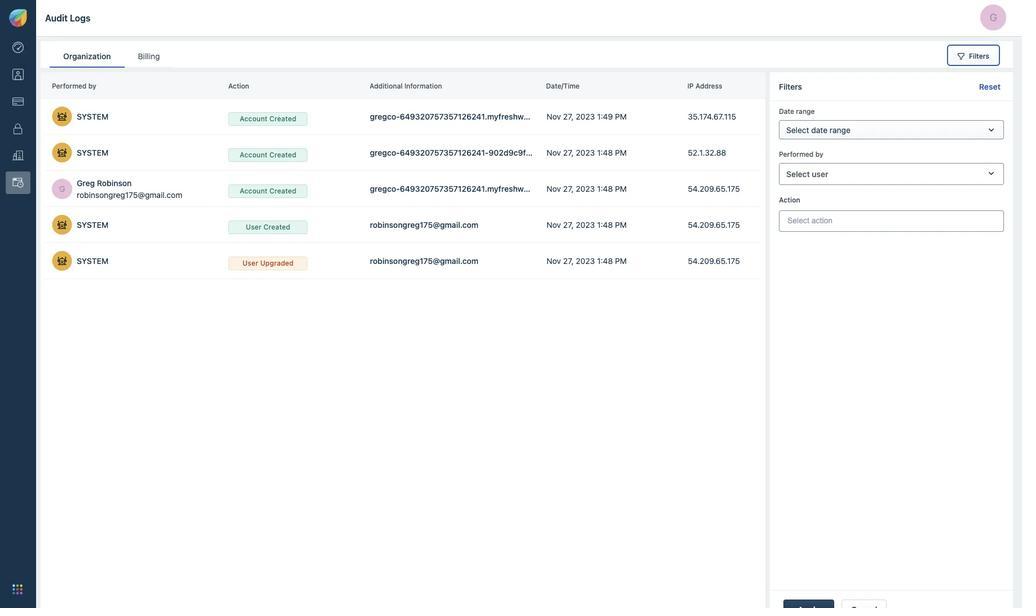 Task type: locate. For each thing, give the bounding box(es) containing it.
54.209.65.175 for account created
[[688, 184, 740, 194]]

performed by up 'select user'
[[779, 150, 824, 159]]

3 pm from the top
[[615, 184, 627, 194]]

1 pm from the top
[[615, 112, 627, 121]]

2 vertical spatial 54.209.65.175
[[688, 256, 740, 266]]

system image right security icon on the left top of the page
[[52, 106, 72, 126]]

3 54.209.65.175 from the top
[[688, 256, 740, 266]]

user left upgraded
[[243, 259, 258, 267]]

organization
[[63, 51, 111, 61]]

4 nov 27, 2023 1:48 pm from the top
[[547, 256, 627, 266]]

system image right organization image
[[52, 142, 72, 162]]

1 vertical spatial performed
[[779, 150, 814, 159]]

user upgraded
[[243, 259, 294, 267]]

3 nov from the top
[[547, 184, 561, 194]]

52.1.32.88
[[688, 148, 726, 157]]

gregco- for 649320757357126241.myfreshworks.com/crm/sales
[[370, 184, 400, 194]]

2 account created from the top
[[240, 150, 296, 159]]

nov for 649320757357126241.myfreshworks.com/crm/sales
[[547, 184, 561, 194]]

0 vertical spatial robinsongreg175@gmail.com
[[77, 190, 182, 199]]

1 vertical spatial performed by
[[779, 150, 824, 159]]

54.209.65.175 for user created
[[688, 220, 740, 230]]

performed up 'select user'
[[779, 150, 814, 159]]

range inside button
[[830, 125, 851, 135]]

system image down system image
[[52, 251, 72, 271]]

account created
[[240, 114, 296, 123], [240, 150, 296, 159], [240, 187, 296, 195]]

1:48
[[597, 148, 613, 157], [597, 184, 613, 194], [597, 220, 613, 230], [597, 256, 613, 266]]

3 27, from the top
[[563, 184, 574, 194]]

1 nov 27, 2023 1:48 pm from the top
[[547, 148, 627, 157]]

filters
[[970, 52, 990, 60], [779, 82, 802, 91]]

1 vertical spatial range
[[830, 125, 851, 135]]

0 vertical spatial performed
[[52, 82, 87, 90]]

3 account created from the top
[[240, 187, 296, 195]]

additional
[[370, 82, 403, 90]]

gregco-649320757357126241.myfreshworks.com/connect
[[370, 112, 591, 121]]

select user
[[787, 169, 829, 179]]

date
[[812, 125, 828, 135]]

system
[[77, 112, 108, 121], [77, 148, 108, 157], [77, 220, 108, 230], [77, 256, 108, 266]]

gregco-
[[370, 112, 400, 121], [370, 148, 400, 157], [370, 184, 400, 194]]

2 select from the top
[[787, 169, 810, 179]]

1 vertical spatial user
[[243, 259, 258, 267]]

0 vertical spatial gregco-
[[370, 112, 400, 121]]

0 horizontal spatial action
[[228, 82, 249, 90]]

0 vertical spatial account
[[240, 114, 268, 123]]

649320757357126241.myfreshworks.com/connect
[[400, 112, 591, 121]]

nov 27, 2023 1:48 pm for 649320757357126241-'s system icon
[[547, 148, 627, 157]]

1 vertical spatial system image
[[52, 142, 72, 162]]

2 2023 from the top
[[576, 148, 595, 157]]

0 horizontal spatial performed
[[52, 82, 87, 90]]

4 2023 from the top
[[576, 220, 595, 230]]

4 pm from the top
[[615, 220, 627, 230]]

select for select user
[[787, 169, 810, 179]]

user up user upgraded
[[246, 223, 262, 231]]

account created for gregco-649320757357126241.myfreshworks.com/crm/sales
[[240, 187, 296, 195]]

performed by down organization at the top of the page
[[52, 82, 96, 90]]

27, for 649320757357126241-
[[563, 148, 574, 157]]

created
[[270, 114, 296, 123], [270, 150, 296, 159], [270, 187, 296, 195], [264, 223, 290, 231]]

freshworks switcher image
[[12, 585, 23, 595]]

1 account from the top
[[240, 114, 268, 123]]

2 54.209.65.175 from the top
[[688, 220, 740, 230]]

2023
[[576, 112, 595, 121], [576, 148, 595, 157], [576, 184, 595, 194], [576, 220, 595, 230], [576, 256, 595, 266]]

range right date
[[796, 107, 815, 116]]

0 vertical spatial by
[[88, 82, 96, 90]]

range
[[796, 107, 815, 116], [830, 125, 851, 135]]

filters up reset button on the right of page
[[970, 52, 990, 60]]

1 vertical spatial action
[[779, 196, 801, 204]]

1 vertical spatial account created
[[240, 150, 296, 159]]

audit
[[45, 13, 68, 23]]

1 vertical spatial by
[[816, 150, 824, 159]]

3 nov 27, 2023 1:48 pm from the top
[[547, 220, 627, 230]]

by down organization at the top of the page
[[88, 82, 96, 90]]

nov 27, 2023 1:48 pm for system image
[[547, 220, 627, 230]]

2 nov from the top
[[547, 148, 561, 157]]

filters up date
[[779, 82, 802, 91]]

1 nov from the top
[[547, 112, 561, 121]]

1 system image from the top
[[52, 106, 72, 126]]

1 2023 from the top
[[576, 112, 595, 121]]

created for gregco-649320757357126241-902d9c9fa79becb17011683.freshbots.ai
[[270, 150, 296, 159]]

2023 for 649320757357126241.myfreshworks.com/crm/sales
[[576, 184, 595, 194]]

select down date range in the right top of the page
[[787, 125, 810, 135]]

1 vertical spatial 54.209.65.175
[[688, 220, 740, 230]]

select
[[787, 125, 810, 135], [787, 169, 810, 179]]

2 vertical spatial account created
[[240, 187, 296, 195]]

0 horizontal spatial range
[[796, 107, 815, 116]]

robinsongreg175@gmail.com
[[77, 190, 182, 199], [370, 220, 479, 230], [370, 256, 479, 266]]

1 27, from the top
[[563, 112, 574, 121]]

2023 for 649320757357126241-
[[576, 148, 595, 157]]

2 vertical spatial gregco-
[[370, 184, 400, 194]]

select for select date range
[[787, 125, 810, 135]]

address
[[696, 82, 723, 90]]

user for user upgraded
[[243, 259, 258, 267]]

date
[[779, 107, 795, 116]]

1 gregco- from the top
[[370, 112, 400, 121]]

5 pm from the top
[[615, 256, 627, 266]]

2 vertical spatial account
[[240, 187, 268, 195]]

by up user
[[816, 150, 824, 159]]

54.209.65.175 for user upgraded
[[688, 256, 740, 266]]

2 1:48 from the top
[[597, 184, 613, 194]]

0 vertical spatial select
[[787, 125, 810, 135]]

0 horizontal spatial by
[[88, 82, 96, 90]]

user created
[[246, 223, 290, 231]]

security image
[[12, 123, 24, 134]]

5 2023 from the top
[[576, 256, 595, 266]]

1 account created from the top
[[240, 114, 296, 123]]

performed down organization at the top of the page
[[52, 82, 87, 90]]

1 vertical spatial select
[[787, 169, 810, 179]]

ip
[[688, 82, 694, 90]]

1 select from the top
[[787, 125, 810, 135]]

0 vertical spatial system image
[[52, 106, 72, 126]]

performed
[[52, 82, 87, 90], [779, 150, 814, 159]]

1 horizontal spatial range
[[830, 125, 851, 135]]

tab list
[[50, 46, 174, 68]]

1 system from the top
[[77, 112, 108, 121]]

account
[[240, 114, 268, 123], [240, 150, 268, 159], [240, 187, 268, 195]]

0 horizontal spatial performed by
[[52, 82, 96, 90]]

account for gregco-649320757357126241.myfreshworks.com/crm/sales
[[240, 187, 268, 195]]

27,
[[563, 112, 574, 121], [563, 148, 574, 157], [563, 184, 574, 194], [563, 220, 574, 230], [563, 256, 574, 266]]

date range
[[779, 107, 815, 116]]

0 vertical spatial user
[[246, 223, 262, 231]]

1 horizontal spatial filters
[[970, 52, 990, 60]]

3 2023 from the top
[[576, 184, 595, 194]]

5 nov from the top
[[547, 256, 561, 266]]

my subscriptions image
[[12, 96, 24, 107]]

system image
[[52, 106, 72, 126], [52, 142, 72, 162], [52, 251, 72, 271]]

by
[[88, 82, 96, 90], [816, 150, 824, 159]]

nov
[[547, 112, 561, 121], [547, 148, 561, 157], [547, 184, 561, 194], [547, 220, 561, 230], [547, 256, 561, 266]]

select inside button
[[787, 125, 810, 135]]

pm for 649320757357126241.myfreshworks.com/crm/sales
[[615, 184, 627, 194]]

account for gregco-649320757357126241-902d9c9fa79becb17011683.freshbots.ai
[[240, 150, 268, 159]]

3 gregco- from the top
[[370, 184, 400, 194]]

4 1:48 from the top
[[597, 256, 613, 266]]

pm
[[615, 112, 627, 121], [615, 148, 627, 157], [615, 184, 627, 194], [615, 220, 627, 230], [615, 256, 627, 266]]

1 vertical spatial account
[[240, 150, 268, 159]]

2 pm from the top
[[615, 148, 627, 157]]

performed by
[[52, 82, 96, 90], [779, 150, 824, 159]]

0 vertical spatial 54.209.65.175
[[688, 184, 740, 194]]

2 vertical spatial system image
[[52, 251, 72, 271]]

2 vertical spatial robinsongreg175@gmail.com
[[370, 256, 479, 266]]

1 vertical spatial gregco-
[[370, 148, 400, 157]]

gregco-649320757357126241-902d9c9fa79becb17011683.freshbots.ai
[[370, 148, 641, 157]]

1:49
[[597, 112, 613, 121]]

action
[[228, 82, 249, 90], [779, 196, 801, 204]]

27, for 649320757357126241.myfreshworks.com/connect
[[563, 112, 574, 121]]

None field
[[779, 210, 1004, 232]]

user
[[246, 223, 262, 231], [243, 259, 258, 267]]

created for robinsongreg175@gmail.com
[[264, 223, 290, 231]]

select left user
[[787, 169, 810, 179]]

0 vertical spatial account created
[[240, 114, 296, 123]]

gregco- for 649320757357126241-
[[370, 148, 400, 157]]

billing
[[138, 51, 160, 61]]

nov 27, 2023 1:48 pm
[[547, 148, 627, 157], [547, 184, 627, 194], [547, 220, 627, 230], [547, 256, 627, 266]]

0 vertical spatial range
[[796, 107, 815, 116]]

2 account from the top
[[240, 150, 268, 159]]

2 system image from the top
[[52, 142, 72, 162]]

range right 'date'
[[830, 125, 851, 135]]

1 54.209.65.175 from the top
[[688, 184, 740, 194]]

0 vertical spatial filters
[[970, 52, 990, 60]]

account created for gregco-649320757357126241.myfreshworks.com/connect
[[240, 114, 296, 123]]

4 nov from the top
[[547, 220, 561, 230]]

pm for 649320757357126241.myfreshworks.com/connect
[[615, 112, 627, 121]]

3 account from the top
[[240, 187, 268, 195]]

filters inside button
[[970, 52, 990, 60]]

1 vertical spatial filters
[[779, 82, 802, 91]]

2 27, from the top
[[563, 148, 574, 157]]

organization image
[[12, 150, 24, 161]]

54.209.65.175
[[688, 184, 740, 194], [688, 220, 740, 230], [688, 256, 740, 266]]

2 gregco- from the top
[[370, 148, 400, 157]]

1 vertical spatial robinsongreg175@gmail.com
[[370, 220, 479, 230]]



Task type: vqa. For each thing, say whether or not it's contained in the screenshot.


Task type: describe. For each thing, give the bounding box(es) containing it.
freshworks icon image
[[9, 9, 27, 27]]

user
[[812, 169, 829, 179]]

0 vertical spatial performed by
[[52, 82, 96, 90]]

1 horizontal spatial action
[[779, 196, 801, 204]]

filters button
[[949, 46, 999, 65]]

35.174.67.115
[[688, 112, 736, 121]]

date/time
[[546, 82, 580, 90]]

user for user created
[[246, 223, 262, 231]]

greg
[[77, 178, 95, 188]]

robinsongreg175@gmail.com for user upgraded
[[370, 256, 479, 266]]

1 horizontal spatial performed
[[779, 150, 814, 159]]

upgraded
[[260, 259, 294, 267]]

4 27, from the top
[[563, 220, 574, 230]]

5 27, from the top
[[563, 256, 574, 266]]

reset button
[[970, 77, 1011, 96]]

logs
[[70, 13, 91, 23]]

profile picture image
[[981, 5, 1007, 30]]

pm for 649320757357126241-
[[615, 148, 627, 157]]

robinson
[[97, 178, 132, 188]]

3 system image from the top
[[52, 251, 72, 271]]

nov 27, 2023 1:49 pm
[[547, 112, 627, 121]]

users image
[[12, 69, 24, 80]]

additional information
[[370, 82, 442, 90]]

4 system from the top
[[77, 256, 108, 266]]

gregco-649320757357126241.myfreshworks.com/crm/sales
[[370, 184, 597, 194]]

information
[[405, 82, 442, 90]]

system image for 649320757357126241-
[[52, 142, 72, 162]]

Select action text field
[[787, 213, 999, 229]]

gregco- for 649320757357126241.myfreshworks.com/connect
[[370, 112, 400, 121]]

nov for 649320757357126241.myfreshworks.com/connect
[[547, 112, 561, 121]]

audit logs
[[45, 13, 91, 23]]

649320757357126241-
[[400, 148, 489, 157]]

649320757357126241.myfreshworks.com/crm/sales
[[400, 184, 597, 194]]

audit logs image
[[12, 177, 24, 189]]

2 system from the top
[[77, 148, 108, 157]]

27, for 649320757357126241.myfreshworks.com/crm/sales
[[563, 184, 574, 194]]

neo admin center image
[[12, 42, 24, 53]]

1 1:48 from the top
[[597, 148, 613, 157]]

reset
[[979, 82, 1001, 91]]

3 1:48 from the top
[[597, 220, 613, 230]]

system image for 649320757357126241.myfreshworks.com/connect
[[52, 106, 72, 126]]

created for gregco-649320757357126241.myfreshworks.com/connect
[[270, 114, 296, 123]]

created for gregco-649320757357126241.myfreshworks.com/crm/sales
[[270, 187, 296, 195]]

1 horizontal spatial performed by
[[779, 150, 824, 159]]

902d9c9fa79becb17011683.freshbots.ai
[[489, 148, 641, 157]]

0 horizontal spatial filters
[[779, 82, 802, 91]]

2 nov 27, 2023 1:48 pm from the top
[[547, 184, 627, 194]]

robinsongreg175@gmail.com for user created
[[370, 220, 479, 230]]

0 vertical spatial action
[[228, 82, 249, 90]]

nov for 649320757357126241-
[[547, 148, 561, 157]]

account created for gregco-649320757357126241-902d9c9fa79becb17011683.freshbots.ai
[[240, 150, 296, 159]]

greg robinson robinsongreg175@gmail.com
[[77, 178, 182, 199]]

select date range button
[[779, 120, 1004, 139]]

tab list containing organization
[[50, 46, 174, 68]]

account for gregco-649320757357126241.myfreshworks.com/connect
[[240, 114, 268, 123]]

3 system from the top
[[77, 220, 108, 230]]

2023 for 649320757357126241.myfreshworks.com/connect
[[576, 112, 595, 121]]

ip address
[[688, 82, 723, 90]]

1 horizontal spatial by
[[816, 150, 824, 159]]

nov 27, 2023 1:48 pm for third system icon from the top
[[547, 256, 627, 266]]

system image
[[52, 215, 72, 234]]

select date range
[[787, 125, 851, 135]]



